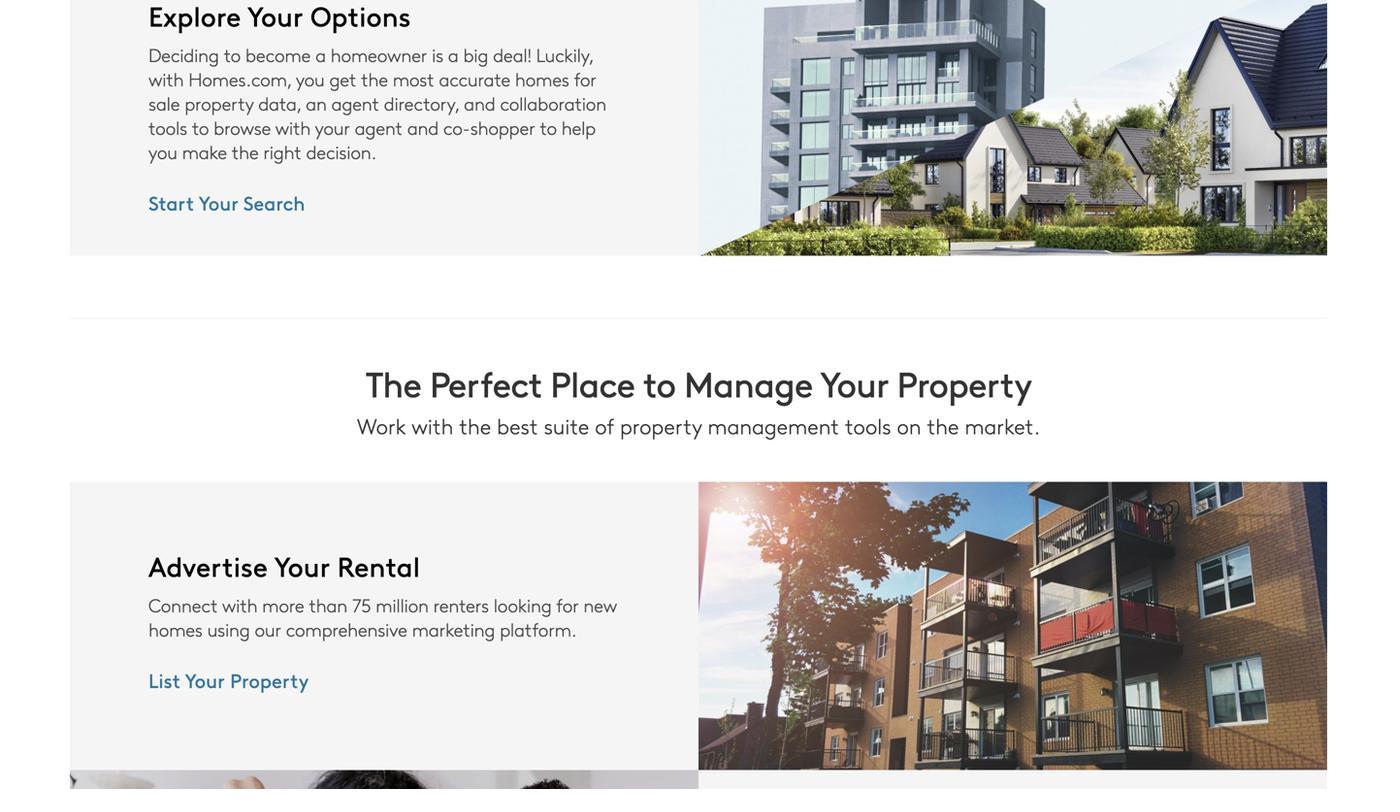 Task type: vqa. For each thing, say whether or not it's contained in the screenshot.
leftmost you
yes



Task type: locate. For each thing, give the bounding box(es) containing it.
your inside the perfect place to manage your property work with the best suite of property management tools on the market.
[[820, 359, 889, 407]]

tools inside the perfect place to manage your property work with the best suite of property management tools on the market.
[[845, 411, 892, 440]]

your inside "advertise your rental connect with more than 75 million renters looking for new homes using our comprehensive marketing platform."
[[274, 547, 330, 584]]

property
[[897, 359, 1032, 407], [230, 667, 309, 694]]

homes inside "advertise your rental connect with more than 75 million renters looking for new homes using our comprehensive marketing platform."
[[149, 617, 203, 642]]

tools left on
[[845, 411, 892, 440]]

using
[[207, 617, 250, 642]]

comprehensive
[[286, 617, 407, 642]]

you left make
[[149, 139, 177, 164]]

homes inside deciding to become a homeowner is a big deal! luckily, with homes.com, you get the most accurate homes for sale property data, an agent directory, and collaboration tools to browse with your agent and co-shopper to help you make the right decision.
[[515, 66, 569, 91]]

0 vertical spatial homes
[[515, 66, 569, 91]]

for up help
[[574, 66, 597, 91]]

agent
[[332, 91, 379, 115], [355, 115, 403, 140]]

for left the new
[[557, 593, 579, 617]]

1 vertical spatial property
[[620, 411, 702, 440]]

agent right your
[[355, 115, 403, 140]]

sale
[[149, 91, 180, 115]]

you
[[296, 66, 325, 91], [149, 139, 177, 164]]

1 horizontal spatial tools
[[845, 411, 892, 440]]

with left homes.com,
[[149, 66, 184, 91]]

your up management
[[820, 359, 889, 407]]

tools
[[149, 115, 187, 140], [845, 411, 892, 440]]

the right on
[[927, 411, 959, 440]]

a right the is
[[448, 42, 459, 67]]

1 vertical spatial for
[[557, 593, 579, 617]]

the perfect place to manage your property work with the best suite of property management tools on the market.
[[357, 359, 1041, 440]]

0 vertical spatial property
[[185, 91, 254, 115]]

your right the list
[[185, 667, 225, 694]]

to
[[224, 42, 241, 67], [192, 115, 209, 140], [540, 115, 557, 140], [643, 359, 676, 407]]

1 horizontal spatial property
[[620, 411, 702, 440]]

looking
[[494, 593, 552, 617]]

browse
[[214, 115, 271, 140]]

perfect
[[430, 359, 542, 407]]

directory,
[[384, 91, 459, 115]]

0 vertical spatial property
[[897, 359, 1032, 407]]

manage
[[684, 359, 813, 407]]

your up more
[[274, 547, 330, 584]]

the right get
[[361, 66, 388, 91]]

accurate
[[439, 66, 511, 91]]

1 vertical spatial tools
[[845, 411, 892, 440]]

more
[[262, 593, 304, 617]]

is
[[432, 42, 443, 67]]

with left more
[[222, 593, 257, 617]]

for inside "advertise your rental connect with more than 75 million renters looking for new homes using our comprehensive marketing platform."
[[557, 593, 579, 617]]

1 vertical spatial homes
[[149, 617, 203, 642]]

0 horizontal spatial a
[[316, 42, 326, 67]]

for inside deciding to become a homeowner is a big deal! luckily, with homes.com, you get the most accurate homes for sale property data, an agent directory, and collaboration tools to browse with your agent and co-shopper to help you make the right decision.
[[574, 66, 597, 91]]

homes up help
[[515, 66, 569, 91]]

1 horizontal spatial property
[[897, 359, 1032, 407]]

and
[[464, 91, 496, 115], [407, 115, 439, 140]]

homeowner
[[331, 42, 427, 67]]

0 vertical spatial you
[[296, 66, 325, 91]]

with inside the perfect place to manage your property work with the best suite of property management tools on the market.
[[412, 411, 454, 440]]

a
[[316, 42, 326, 67], [448, 42, 459, 67]]

and down big
[[464, 91, 496, 115]]

0 horizontal spatial you
[[149, 139, 177, 164]]

1 horizontal spatial homes
[[515, 66, 569, 91]]

2 a from the left
[[448, 42, 459, 67]]

a left get
[[316, 42, 326, 67]]

data,
[[258, 91, 301, 115]]

for
[[574, 66, 597, 91], [557, 593, 579, 617]]

get
[[329, 66, 356, 91]]

0 vertical spatial for
[[574, 66, 597, 91]]

agent right an
[[332, 91, 379, 115]]

an
[[306, 91, 327, 115]]

property up the market.
[[897, 359, 1032, 407]]

million
[[376, 593, 429, 617]]

the left right
[[232, 139, 259, 164]]

big
[[463, 42, 488, 67]]

the
[[361, 66, 388, 91], [232, 139, 259, 164], [459, 411, 491, 440], [927, 411, 959, 440]]

property inside the perfect place to manage your property work with the best suite of property management tools on the market.
[[897, 359, 1032, 407]]

75
[[352, 593, 371, 617]]

1 horizontal spatial you
[[296, 66, 325, 91]]

connect
[[149, 593, 218, 617]]

shopper
[[471, 115, 535, 140]]

with right work
[[412, 411, 454, 440]]

tools left 'browse'
[[149, 115, 187, 140]]

homes up the list
[[149, 617, 203, 642]]

to right place
[[643, 359, 676, 407]]

0 vertical spatial tools
[[149, 115, 187, 140]]

0 horizontal spatial tools
[[149, 115, 187, 140]]

homes
[[515, 66, 569, 91], [149, 617, 203, 642]]

your for property
[[185, 667, 225, 694]]

0 horizontal spatial property
[[185, 91, 254, 115]]

1 horizontal spatial a
[[448, 42, 459, 67]]

your
[[199, 189, 238, 216], [820, 359, 889, 407], [274, 547, 330, 584], [185, 667, 225, 694]]

and left co- on the top of the page
[[407, 115, 439, 140]]

your right start
[[199, 189, 238, 216]]

right
[[263, 139, 301, 164]]

with
[[149, 66, 184, 91], [275, 115, 311, 140], [412, 411, 454, 440], [222, 593, 257, 617]]

property
[[185, 91, 254, 115], [620, 411, 702, 440]]

platform.
[[500, 617, 577, 642]]

your inside button
[[199, 189, 238, 216]]

property right of at left
[[620, 411, 702, 440]]

become
[[245, 42, 311, 67]]

your inside "button"
[[185, 667, 225, 694]]

with inside "advertise your rental connect with more than 75 million renters looking for new homes using our comprehensive marketing platform."
[[222, 593, 257, 617]]

0 horizontal spatial homes
[[149, 617, 203, 642]]

new
[[584, 593, 617, 617]]

property down our in the left bottom of the page
[[230, 667, 309, 694]]

rental
[[337, 547, 420, 584]]

you left get
[[296, 66, 325, 91]]

1 vertical spatial you
[[149, 139, 177, 164]]

property up make
[[185, 91, 254, 115]]

1 vertical spatial property
[[230, 667, 309, 694]]

0 horizontal spatial property
[[230, 667, 309, 694]]



Task type: describe. For each thing, give the bounding box(es) containing it.
place
[[550, 359, 635, 407]]

start your search
[[149, 189, 305, 216]]

deal!
[[493, 42, 532, 67]]

luckily,
[[536, 42, 594, 67]]

with left your
[[275, 115, 311, 140]]

deciding
[[149, 42, 219, 67]]

co-
[[443, 115, 471, 140]]

than
[[309, 593, 347, 617]]

most
[[393, 66, 434, 91]]

property inside "button"
[[230, 667, 309, 694]]

work
[[357, 411, 406, 440]]

our
[[255, 617, 281, 642]]

start your search link
[[149, 183, 305, 222]]

start your search button
[[149, 183, 305, 222]]

of
[[595, 411, 614, 440]]

list
[[149, 667, 180, 694]]

to left 'browse'
[[192, 115, 209, 140]]

best
[[497, 411, 538, 440]]

the left best
[[459, 411, 491, 440]]

decision.
[[306, 139, 377, 164]]

help
[[562, 115, 596, 140]]

list your property
[[149, 667, 309, 694]]

advertise
[[149, 547, 268, 584]]

homes.com,
[[189, 66, 292, 91]]

market.
[[965, 411, 1041, 440]]

tools inside deciding to become a homeowner is a big deal! luckily, with homes.com, you get the most accurate homes for sale property data, an agent directory, and collaboration tools to browse with your agent and co-shopper to help you make the right decision.
[[149, 115, 187, 140]]

1 horizontal spatial and
[[464, 91, 496, 115]]

property inside the perfect place to manage your property work with the best suite of property management tools on the market.
[[620, 411, 702, 440]]

1 a from the left
[[316, 42, 326, 67]]

marketing
[[412, 617, 495, 642]]

your for rental
[[274, 547, 330, 584]]

deciding to become a homeowner is a big deal! luckily, with homes.com, you get the most accurate homes for sale property data, an agent directory, and collaboration tools to browse with your agent and co-shopper to help you make the right decision.
[[149, 42, 607, 164]]

to left help
[[540, 115, 557, 140]]

property inside deciding to become a homeowner is a big deal! luckily, with homes.com, you get the most accurate homes for sale property data, an agent directory, and collaboration tools to browse with your agent and co-shopper to help you make the right decision.
[[185, 91, 254, 115]]

0 horizontal spatial and
[[407, 115, 439, 140]]

on
[[897, 411, 922, 440]]

renters
[[433, 593, 489, 617]]

your for search
[[199, 189, 238, 216]]

the
[[366, 359, 421, 407]]

to inside the perfect place to manage your property work with the best suite of property management tools on the market.
[[643, 359, 676, 407]]

list your property button
[[149, 661, 309, 700]]

suite
[[544, 411, 589, 440]]

make
[[182, 139, 227, 164]]

list your property link
[[149, 661, 309, 700]]

to left become
[[224, 42, 241, 67]]

management
[[708, 411, 840, 440]]

collaboration
[[500, 91, 607, 115]]

your
[[315, 115, 350, 140]]

search
[[243, 189, 305, 216]]

start
[[149, 189, 194, 216]]

advertise your rental connect with more than 75 million renters looking for new homes using our comprehensive marketing platform.
[[149, 547, 617, 642]]



